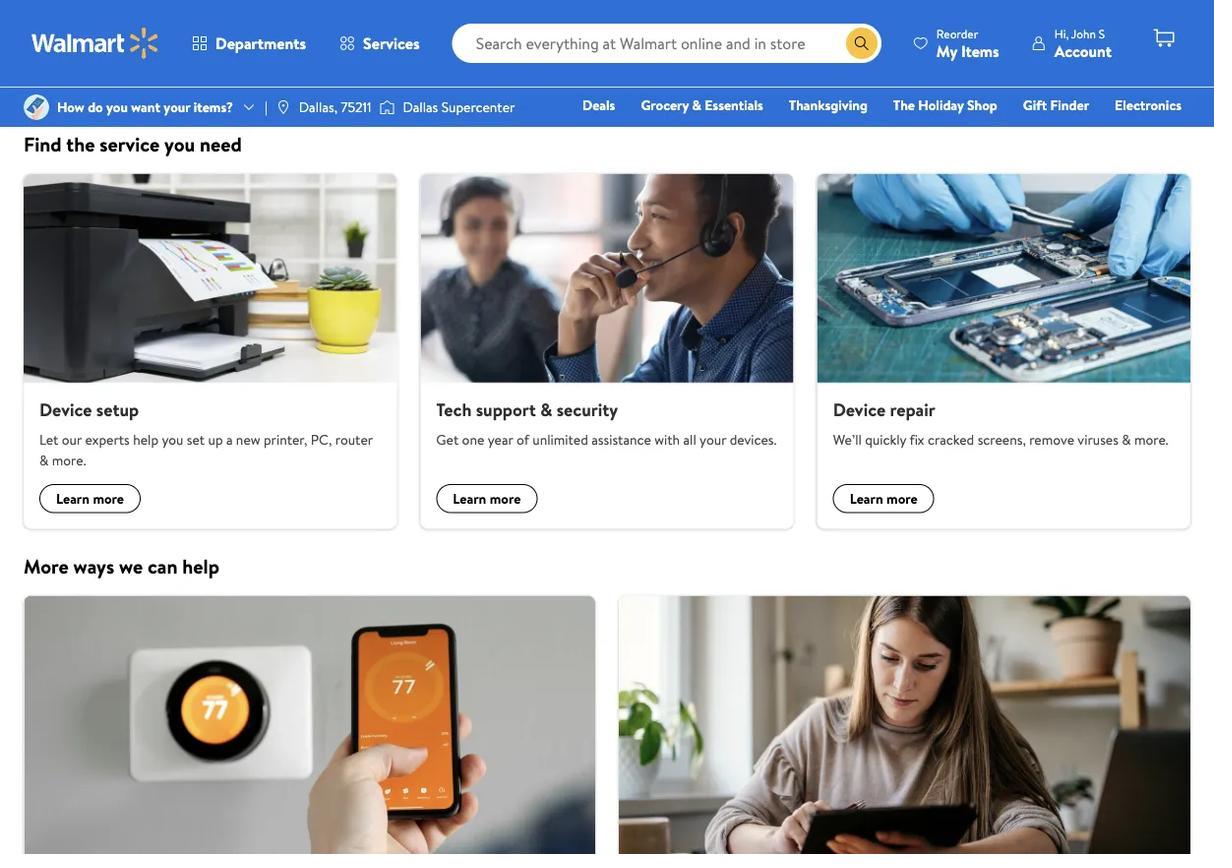 Task type: describe. For each thing, give the bounding box(es) containing it.
of
[[517, 430, 530, 449]]

service
[[100, 130, 160, 158]]

thanksgiving link
[[780, 95, 877, 116]]

gift
[[1023, 95, 1048, 115]]

the
[[66, 130, 95, 158]]

unlimited
[[533, 430, 589, 449]]

want
[[131, 97, 160, 117]]

dallas supercenter
[[403, 97, 515, 117]]

services button
[[323, 20, 437, 67]]

ways
[[73, 553, 114, 580]]

tech support & security get one year of unlimited assistance with all your devices.
[[436, 398, 777, 449]]

more for quickly
[[887, 489, 918, 508]]

deals
[[583, 95, 616, 115]]

gift finder link
[[1015, 95, 1099, 116]]

s
[[1099, 25, 1106, 42]]

items?
[[194, 97, 233, 117]]

one debit link
[[1023, 122, 1107, 143]]

& inside device repair we'll quickly fix cracked screens, remove viruses & more.
[[1122, 430, 1132, 449]]

repair
[[890, 398, 936, 422]]

2 list item from the left
[[607, 596, 1203, 854]]

assistance
[[592, 430, 652, 449]]

you inside device setup let our experts help you set up a new printer, pc, router & more.
[[162, 430, 184, 449]]

device for device setup
[[39, 398, 92, 422]]

quickly
[[866, 430, 907, 449]]

items
[[962, 40, 1000, 62]]

more ways we can help
[[24, 553, 220, 580]]

one
[[1031, 123, 1061, 142]]

reorder
[[937, 25, 979, 42]]

set
[[187, 430, 205, 449]]

hi,
[[1055, 25, 1069, 42]]

list for more ways we can help
[[12, 596, 1203, 854]]

security
[[557, 398, 618, 422]]

one debit
[[1031, 123, 1098, 142]]

departments button
[[175, 20, 323, 67]]

devices.
[[730, 430, 777, 449]]

thanksgiving
[[789, 95, 868, 115]]

cart contains 0 items total amount $0.00 image
[[1153, 27, 1176, 50]]

find
[[24, 130, 62, 158]]

learn more for &
[[453, 489, 521, 508]]

shop for holiday
[[968, 95, 998, 115]]

search icon image
[[854, 35, 870, 51]]

our
[[62, 430, 82, 449]]

walmart+
[[1124, 123, 1182, 142]]

home link
[[814, 122, 868, 143]]

john
[[1072, 25, 1096, 42]]

registry link
[[947, 122, 1015, 143]]

cracked
[[928, 430, 975, 449]]

new
[[236, 430, 260, 449]]

0 vertical spatial your
[[164, 97, 190, 117]]

more for security
[[490, 489, 521, 508]]

home
[[823, 123, 859, 142]]

learn more for we'll
[[850, 489, 918, 508]]

with
[[655, 430, 680, 449]]

more
[[24, 553, 69, 580]]

learn for &
[[453, 489, 487, 508]]

device setup let our experts help you set up a new printer, pc, router & more.
[[39, 398, 373, 470]]

printer,
[[264, 430, 308, 449]]

dallas, 75211
[[299, 97, 372, 117]]

fashion
[[884, 123, 930, 142]]

we
[[119, 553, 143, 580]]

fix
[[910, 430, 925, 449]]

help inside device setup let our experts help you set up a new printer, pc, router & more.
[[133, 430, 159, 449]]

remove
[[1030, 430, 1075, 449]]

get
[[436, 430, 459, 449]]

Walmart Site-Wide search field
[[452, 24, 882, 63]]

hi, john s account
[[1055, 25, 1112, 62]]

learn more for let
[[56, 489, 124, 508]]

support
[[476, 398, 536, 422]]

75211
[[341, 97, 372, 117]]

electronics link
[[1107, 95, 1191, 116]]

learn for let
[[56, 489, 90, 508]]

services
[[363, 32, 420, 54]]

clear search field text image
[[823, 36, 839, 51]]

gift finder
[[1023, 95, 1090, 115]]

viruses
[[1078, 430, 1119, 449]]

one
[[462, 430, 485, 449]]



Task type: vqa. For each thing, say whether or not it's contained in the screenshot.
TOY
yes



Task type: locate. For each thing, give the bounding box(es) containing it.
walmart image
[[32, 28, 159, 59]]

& down the let
[[39, 450, 49, 470]]

we'll
[[833, 430, 862, 449]]

more for our
[[93, 489, 124, 508]]

learn
[[56, 489, 90, 508], [453, 489, 487, 508], [850, 489, 884, 508]]

toy
[[743, 123, 763, 142]]

1 horizontal spatial your
[[700, 430, 727, 449]]

 image
[[379, 97, 395, 117], [275, 99, 291, 115]]

1 horizontal spatial  image
[[379, 97, 395, 117]]

more inside tech support & security list item
[[490, 489, 521, 508]]

device repair list item
[[806, 174, 1203, 529]]

how do you want your items?
[[57, 97, 233, 117]]

shop for toy
[[767, 123, 797, 142]]

more. inside device setup let our experts help you set up a new printer, pc, router & more.
[[52, 450, 86, 470]]

more inside device setup list item
[[93, 489, 124, 508]]

0 horizontal spatial help
[[133, 430, 159, 449]]

deals link
[[574, 95, 624, 116]]

learn more down year
[[453, 489, 521, 508]]

1 list from the top
[[12, 174, 1203, 529]]

shop
[[968, 95, 998, 115], [767, 123, 797, 142]]

3 learn more from the left
[[850, 489, 918, 508]]

1 horizontal spatial more.
[[1135, 430, 1169, 449]]

find the service you need
[[24, 130, 242, 158]]

grocery & essentials
[[641, 95, 764, 115]]

your right all
[[700, 430, 727, 449]]

0 vertical spatial shop
[[968, 95, 998, 115]]

0 horizontal spatial  image
[[275, 99, 291, 115]]

dallas,
[[299, 97, 338, 117]]

more.
[[1135, 430, 1169, 449], [52, 450, 86, 470]]

1 more from the left
[[93, 489, 124, 508]]

your right the want
[[164, 97, 190, 117]]

your inside 'tech support & security get one year of unlimited assistance with all your devices.'
[[700, 430, 727, 449]]

let
[[39, 430, 58, 449]]

0 horizontal spatial learn more
[[56, 489, 124, 508]]

3 more from the left
[[887, 489, 918, 508]]

0 horizontal spatial more.
[[52, 450, 86, 470]]

your
[[164, 97, 190, 117], [700, 430, 727, 449]]

& up unlimited
[[541, 398, 553, 422]]

 image for dallas supercenter
[[379, 97, 395, 117]]

learn down our
[[56, 489, 90, 508]]

walmart+ link
[[1115, 122, 1191, 143]]

2 vertical spatial you
[[162, 430, 184, 449]]

0 horizontal spatial learn
[[56, 489, 90, 508]]

& right viruses
[[1122, 430, 1132, 449]]

you right do
[[106, 97, 128, 117]]

 image for dallas, 75211
[[275, 99, 291, 115]]

 image
[[24, 95, 49, 120]]

learn more
[[56, 489, 124, 508], [453, 489, 521, 508], [850, 489, 918, 508]]

learn more down experts
[[56, 489, 124, 508]]

device
[[39, 398, 92, 422], [833, 398, 886, 422]]

2 learn more from the left
[[453, 489, 521, 508]]

grocery & essentials link
[[632, 95, 773, 116]]

list item
[[12, 596, 607, 854], [607, 596, 1203, 854]]

holiday
[[919, 95, 964, 115]]

0 vertical spatial more.
[[1135, 430, 1169, 449]]

 image right 75211
[[379, 97, 395, 117]]

dallas
[[403, 97, 438, 117]]

help
[[133, 430, 159, 449], [182, 553, 220, 580]]

help right experts
[[133, 430, 159, 449]]

account
[[1055, 40, 1112, 62]]

the
[[894, 95, 916, 115]]

screens,
[[978, 430, 1027, 449]]

the holiday shop
[[894, 95, 998, 115]]

pc,
[[311, 430, 332, 449]]

2 list from the top
[[12, 596, 1203, 854]]

learn more inside device setup list item
[[56, 489, 124, 508]]

2 more from the left
[[490, 489, 521, 508]]

2 horizontal spatial learn more
[[850, 489, 918, 508]]

need
[[200, 130, 242, 158]]

tech support & security list item
[[409, 174, 806, 529]]

learn inside device setup list item
[[56, 489, 90, 508]]

registry
[[956, 123, 1006, 142]]

list for find the service you need
[[12, 174, 1203, 529]]

3 learn from the left
[[850, 489, 884, 508]]

1 horizontal spatial learn more
[[453, 489, 521, 508]]

list containing device setup
[[12, 174, 1203, 529]]

all
[[684, 430, 697, 449]]

my
[[937, 40, 958, 62]]

setup
[[96, 398, 139, 422]]

fashion link
[[875, 122, 939, 143]]

more down experts
[[93, 489, 124, 508]]

 image right |
[[275, 99, 291, 115]]

1 vertical spatial help
[[182, 553, 220, 580]]

device up we'll on the bottom of page
[[833, 398, 886, 422]]

more. right viruses
[[1135, 430, 1169, 449]]

learn inside device repair list item
[[850, 489, 884, 508]]

supercenter
[[442, 97, 515, 117]]

shop right toy
[[767, 123, 797, 142]]

reorder my items
[[937, 25, 1000, 62]]

electronics
[[1115, 95, 1182, 115]]

shop inside electronics toy shop
[[767, 123, 797, 142]]

1 horizontal spatial device
[[833, 398, 886, 422]]

1 vertical spatial shop
[[767, 123, 797, 142]]

0 horizontal spatial device
[[39, 398, 92, 422]]

tech
[[436, 398, 472, 422]]

1 device from the left
[[39, 398, 92, 422]]

electronics toy shop
[[743, 95, 1182, 142]]

shop up registry link
[[968, 95, 998, 115]]

0 vertical spatial you
[[106, 97, 128, 117]]

device setup list item
[[12, 174, 409, 529]]

1 horizontal spatial more
[[490, 489, 521, 508]]

1 horizontal spatial learn
[[453, 489, 487, 508]]

learn down we'll on the bottom of page
[[850, 489, 884, 508]]

1 vertical spatial you
[[164, 130, 195, 158]]

2 horizontal spatial more
[[887, 489, 918, 508]]

finder
[[1051, 95, 1090, 115]]

more down fix
[[887, 489, 918, 508]]

a
[[226, 430, 233, 449]]

device inside device setup let our experts help you set up a new printer, pc, router & more.
[[39, 398, 92, 422]]

debit
[[1064, 123, 1098, 142]]

& inside device setup let our experts help you set up a new printer, pc, router & more.
[[39, 450, 49, 470]]

learn inside tech support & security list item
[[453, 489, 487, 508]]

device up our
[[39, 398, 92, 422]]

help right the can
[[182, 553, 220, 580]]

can
[[148, 553, 178, 580]]

1 horizontal spatial help
[[182, 553, 220, 580]]

you
[[106, 97, 128, 117], [164, 130, 195, 158], [162, 430, 184, 449]]

1 horizontal spatial shop
[[968, 95, 998, 115]]

experts
[[85, 430, 130, 449]]

0 vertical spatial list
[[12, 174, 1203, 529]]

0 horizontal spatial more
[[93, 489, 124, 508]]

more. inside device repair we'll quickly fix cracked screens, remove viruses & more.
[[1135, 430, 1169, 449]]

learn more down quickly
[[850, 489, 918, 508]]

shop inside the holiday shop link
[[968, 95, 998, 115]]

2 device from the left
[[833, 398, 886, 422]]

1 vertical spatial more.
[[52, 450, 86, 470]]

list
[[12, 174, 1203, 529], [12, 596, 1203, 854]]

learn for we'll
[[850, 489, 884, 508]]

& inside 'tech support & security get one year of unlimited assistance with all your devices.'
[[541, 398, 553, 422]]

0 vertical spatial help
[[133, 430, 159, 449]]

you left set at the left bottom
[[162, 430, 184, 449]]

1 learn from the left
[[56, 489, 90, 508]]

more. down our
[[52, 450, 86, 470]]

2 horizontal spatial learn
[[850, 489, 884, 508]]

learn more inside device repair list item
[[850, 489, 918, 508]]

1 learn more from the left
[[56, 489, 124, 508]]

the holiday shop link
[[885, 95, 1007, 116]]

grocery
[[641, 95, 689, 115]]

essentials
[[705, 95, 764, 115]]

more down year
[[490, 489, 521, 508]]

learn down one
[[453, 489, 487, 508]]

up
[[208, 430, 223, 449]]

device inside device repair we'll quickly fix cracked screens, remove viruses & more.
[[833, 398, 886, 422]]

do
[[88, 97, 103, 117]]

2 learn from the left
[[453, 489, 487, 508]]

1 vertical spatial list
[[12, 596, 1203, 854]]

device for device repair
[[833, 398, 886, 422]]

0 horizontal spatial shop
[[767, 123, 797, 142]]

you left need on the left of page
[[164, 130, 195, 158]]

0 horizontal spatial your
[[164, 97, 190, 117]]

device repair we'll quickly fix cracked screens, remove viruses & more.
[[833, 398, 1169, 449]]

1 list item from the left
[[12, 596, 607, 854]]

router
[[335, 430, 373, 449]]

more inside device repair list item
[[887, 489, 918, 508]]

departments
[[216, 32, 306, 54]]

1 vertical spatial your
[[700, 430, 727, 449]]

&
[[693, 95, 702, 115], [541, 398, 553, 422], [1122, 430, 1132, 449], [39, 450, 49, 470]]

learn more inside tech support & security list item
[[453, 489, 521, 508]]

& right grocery
[[693, 95, 702, 115]]

year
[[488, 430, 513, 449]]

how
[[57, 97, 84, 117]]

toy shop link
[[735, 122, 806, 143]]

Search search field
[[452, 24, 882, 63]]

|
[[265, 97, 268, 117]]



